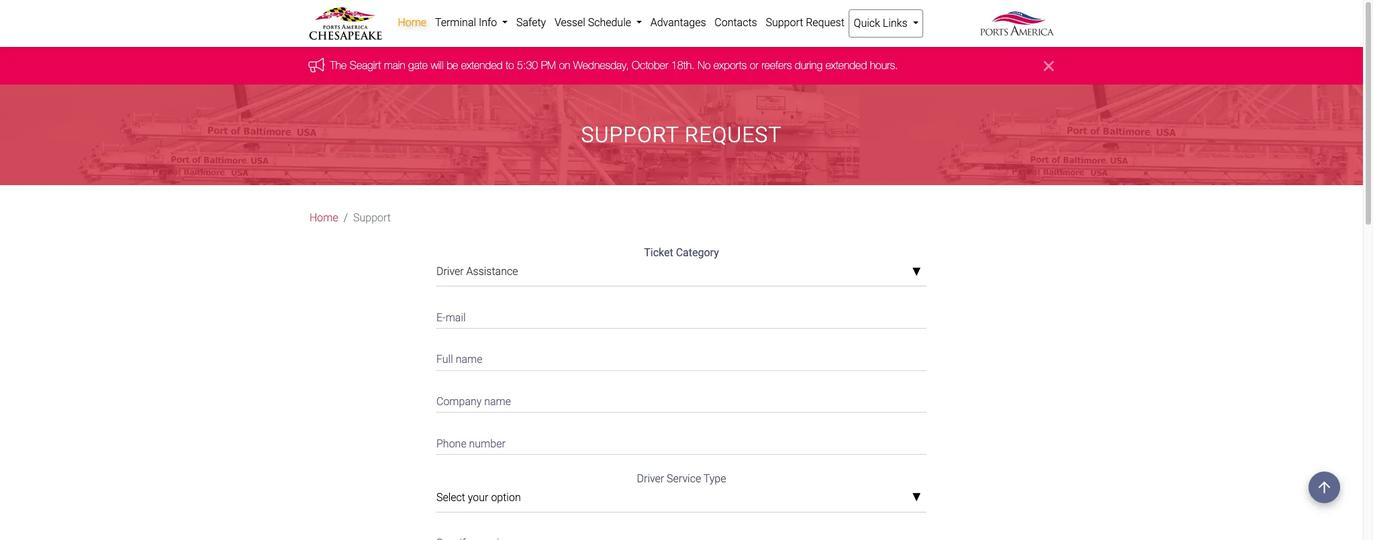 Task type: vqa. For each thing, say whether or not it's contained in the screenshot.
the rightmost the extended
yes



Task type: describe. For each thing, give the bounding box(es) containing it.
full
[[436, 353, 453, 366]]

company name
[[436, 395, 511, 408]]

no
[[698, 59, 711, 71]]

be
[[447, 59, 458, 71]]

close image
[[1044, 58, 1054, 74]]

safety link
[[512, 9, 550, 36]]

option
[[491, 491, 521, 504]]

will
[[431, 59, 444, 71]]

number
[[469, 437, 505, 450]]

during
[[795, 59, 823, 71]]

service
[[667, 473, 701, 485]]

assistance
[[466, 265, 518, 278]]

vessel schedule
[[555, 16, 634, 29]]

select
[[436, 491, 465, 504]]

0 vertical spatial support request
[[766, 16, 845, 29]]

support request link
[[761, 9, 849, 36]]

terminal
[[435, 16, 476, 29]]

0 horizontal spatial support
[[353, 212, 391, 225]]

phone number
[[436, 437, 505, 450]]

the seagirt main gate will be extended to 5:30 pm on wednesday, october 18th.  no exports or reefers during extended hours. alert
[[0, 47, 1363, 85]]

wednesday,
[[574, 59, 629, 71]]

phone
[[436, 437, 466, 450]]

ticket
[[644, 247, 673, 259]]

on
[[559, 59, 571, 71]]

quick links link
[[849, 9, 923, 38]]

vessel
[[555, 16, 585, 29]]

links
[[883, 17, 907, 30]]

1 extended from the left
[[461, 59, 503, 71]]

advantages link
[[646, 9, 710, 36]]

select your option
[[436, 491, 521, 504]]

type
[[703, 473, 726, 485]]

terminal info link
[[431, 9, 512, 36]]

name for full name
[[456, 353, 482, 366]]

seagirt
[[350, 59, 381, 71]]

info
[[479, 16, 497, 29]]

mail
[[446, 311, 466, 324]]

E-mail email field
[[436, 303, 927, 329]]

gate
[[409, 59, 428, 71]]

18th.
[[672, 59, 695, 71]]

or
[[750, 59, 759, 71]]

category
[[676, 247, 719, 259]]

▼ for driver assistance
[[912, 267, 921, 278]]

the
[[330, 59, 347, 71]]

2 extended from the left
[[826, 59, 867, 71]]

▼ for select your option
[[912, 493, 921, 504]]

main
[[384, 59, 406, 71]]

to
[[506, 59, 514, 71]]

the seagirt main gate will be extended to 5:30 pm on wednesday, october 18th.  no exports or reefers during extended hours.
[[330, 59, 898, 71]]

ticket category
[[644, 247, 719, 259]]

your
[[468, 491, 488, 504]]

1 vertical spatial home link
[[310, 210, 338, 227]]



Task type: locate. For each thing, give the bounding box(es) containing it.
driver left service
[[637, 473, 664, 485]]

e-mail
[[436, 311, 466, 324]]

driver for driver assistance
[[436, 265, 464, 278]]

pm
[[541, 59, 556, 71]]

schedule
[[588, 16, 631, 29]]

extended left to
[[461, 59, 503, 71]]

name right full
[[456, 353, 482, 366]]

quick links
[[854, 17, 910, 30]]

reefers
[[762, 59, 792, 71]]

2 horizontal spatial support
[[766, 16, 803, 29]]

driver service type
[[637, 473, 726, 485]]

Company name text field
[[436, 387, 927, 413]]

support request
[[766, 16, 845, 29], [581, 122, 782, 148]]

1 horizontal spatial request
[[806, 16, 845, 29]]

0 vertical spatial home
[[398, 16, 426, 29]]

2 ▼ from the top
[[912, 493, 921, 504]]

name for company name
[[484, 395, 511, 408]]

0 horizontal spatial driver
[[436, 265, 464, 278]]

1 horizontal spatial name
[[484, 395, 511, 408]]

hours.
[[870, 59, 898, 71]]

october
[[632, 59, 669, 71]]

exports
[[714, 59, 747, 71]]

e-
[[436, 311, 446, 324]]

0 vertical spatial home link
[[393, 9, 431, 36]]

bullhorn image
[[309, 58, 330, 72]]

contacts link
[[710, 9, 761, 36]]

home
[[398, 16, 426, 29], [310, 212, 338, 225]]

0 horizontal spatial home
[[310, 212, 338, 225]]

2 vertical spatial support
[[353, 212, 391, 225]]

company
[[436, 395, 482, 408]]

0 horizontal spatial request
[[685, 122, 782, 148]]

support
[[766, 16, 803, 29], [581, 122, 679, 148], [353, 212, 391, 225]]

Specify your issue text field
[[436, 529, 927, 540]]

name right the company
[[484, 395, 511, 408]]

0 horizontal spatial home link
[[310, 210, 338, 227]]

1 vertical spatial support
[[581, 122, 679, 148]]

0 vertical spatial name
[[456, 353, 482, 366]]

advantages
[[650, 16, 706, 29]]

extended
[[461, 59, 503, 71], [826, 59, 867, 71]]

1 horizontal spatial support
[[581, 122, 679, 148]]

safety
[[516, 16, 546, 29]]

full name
[[436, 353, 482, 366]]

1 horizontal spatial driver
[[637, 473, 664, 485]]

driver left the assistance
[[436, 265, 464, 278]]

1 horizontal spatial home
[[398, 16, 426, 29]]

the seagirt main gate will be extended to 5:30 pm on wednesday, october 18th.  no exports or reefers during extended hours. link
[[330, 59, 898, 71]]

driver for driver service type
[[637, 473, 664, 485]]

driver
[[436, 265, 464, 278], [637, 473, 664, 485]]

0 vertical spatial ▼
[[912, 267, 921, 278]]

1 vertical spatial support request
[[581, 122, 782, 148]]

quick
[[854, 17, 880, 30]]

request
[[806, 16, 845, 29], [685, 122, 782, 148]]

1 ▼ from the top
[[912, 267, 921, 278]]

1 horizontal spatial extended
[[826, 59, 867, 71]]

vessel schedule link
[[550, 9, 646, 36]]

go to top image
[[1309, 472, 1340, 504]]

home for home link to the right
[[398, 16, 426, 29]]

1 vertical spatial request
[[685, 122, 782, 148]]

1 vertical spatial home
[[310, 212, 338, 225]]

Full name text field
[[436, 345, 927, 371]]

1 vertical spatial driver
[[637, 473, 664, 485]]

Phone number text field
[[436, 429, 927, 455]]

extended right during
[[826, 59, 867, 71]]

home link
[[393, 9, 431, 36], [310, 210, 338, 227]]

driver assistance
[[436, 265, 518, 278]]

0 vertical spatial driver
[[436, 265, 464, 278]]

1 horizontal spatial home link
[[393, 9, 431, 36]]

0 vertical spatial support
[[766, 16, 803, 29]]

1 vertical spatial ▼
[[912, 493, 921, 504]]

name
[[456, 353, 482, 366], [484, 395, 511, 408]]

0 vertical spatial request
[[806, 16, 845, 29]]

▼
[[912, 267, 921, 278], [912, 493, 921, 504]]

contacts
[[715, 16, 757, 29]]

0 horizontal spatial name
[[456, 353, 482, 366]]

home for home link to the bottom
[[310, 212, 338, 225]]

terminal info
[[435, 16, 500, 29]]

5:30
[[517, 59, 538, 71]]

0 horizontal spatial extended
[[461, 59, 503, 71]]

1 vertical spatial name
[[484, 395, 511, 408]]



